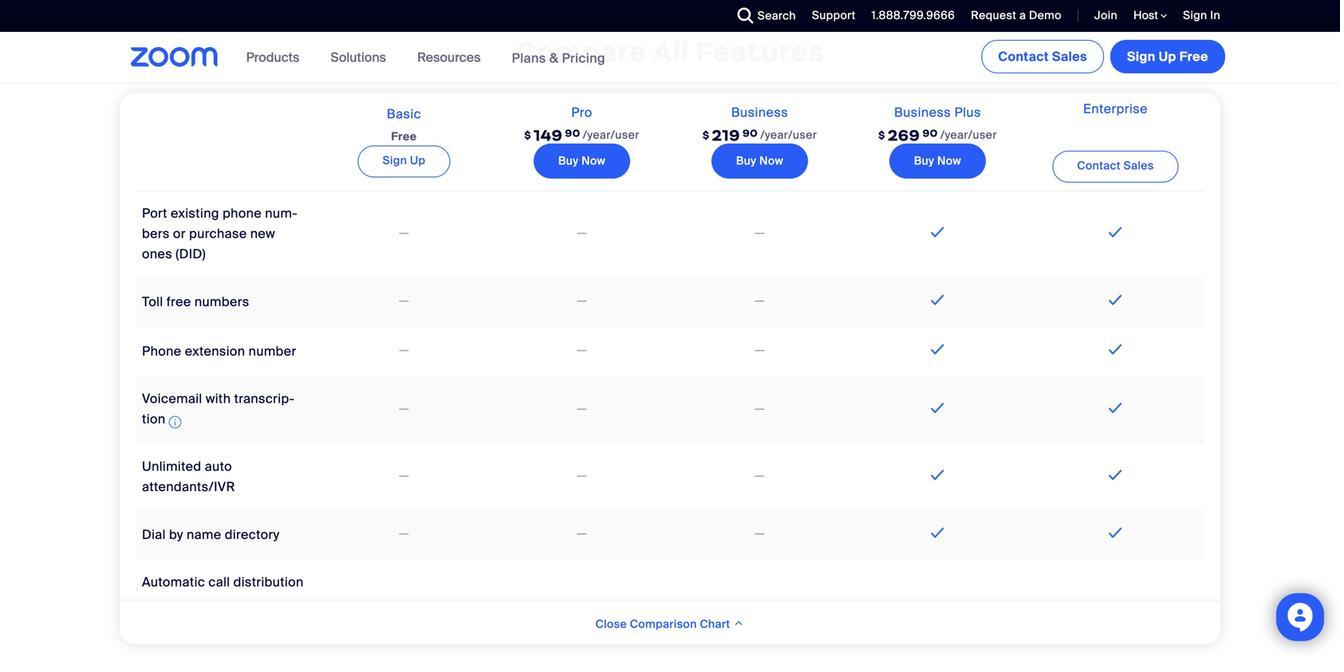 Task type: locate. For each thing, give the bounding box(es) containing it.
phone
[[223, 205, 262, 222]]

basic free
[[387, 106, 421, 144]]

2 buy now link from the left
[[712, 144, 808, 179]]

3 $ from the left
[[878, 129, 885, 142]]

0 vertical spatial with
[[206, 391, 231, 407]]

/year/user inside $ 269 90 /year/user
[[940, 128, 997, 142]]

now
[[582, 154, 606, 168], [759, 154, 784, 168], [937, 154, 961, 168]]

with left transcrip
[[206, 391, 231, 407]]

2 horizontal spatial buy
[[914, 154, 934, 168]]

0 vertical spatial sales
[[1052, 48, 1087, 65]]

0 vertical spatial free
[[1180, 48, 1209, 65]]

$ inside $ 269 90 /year/user
[[878, 129, 885, 142]]

1 horizontal spatial sales
[[1124, 158, 1154, 173]]

1 buy from the left
[[558, 154, 579, 168]]

269
[[888, 126, 920, 145]]

buy now down "$219.90 per year per user" element
[[736, 154, 784, 168]]

existing
[[171, 205, 219, 222]]

1 90 from the left
[[565, 127, 581, 140]]

contact sales
[[998, 48, 1087, 65], [1077, 158, 1154, 173]]

$
[[524, 129, 531, 142], [703, 129, 710, 142], [878, 129, 885, 142]]

contact down the enterprise
[[1077, 158, 1121, 173]]

2 buy now from the left
[[736, 154, 784, 168]]

call
[[209, 574, 230, 591], [255, 595, 277, 611]]

1 buy now from the left
[[558, 154, 606, 168]]

compare
[[516, 34, 647, 69]]

sign down host
[[1127, 48, 1156, 65]]

up inside "link"
[[410, 153, 426, 168]]

free down sign in
[[1180, 48, 1209, 65]]

0 vertical spatial call
[[209, 574, 230, 591]]

sign up link
[[358, 145, 450, 177]]

buy now for 149
[[558, 154, 606, 168]]

enterprise
[[1083, 100, 1148, 117]]

2 horizontal spatial now
[[937, 154, 961, 168]]

sign in
[[1183, 8, 1221, 23]]

business for business plus
[[894, 104, 951, 121]]

2 /year/user from the left
[[760, 128, 817, 142]]

0 horizontal spatial $
[[524, 129, 531, 142]]

2 horizontal spatial $
[[878, 129, 885, 142]]

1 vertical spatial sales
[[1124, 158, 1154, 173]]

2 buy from the left
[[736, 154, 757, 168]]

plans & pricing link
[[512, 50, 605, 66], [512, 50, 605, 66]]

0 horizontal spatial call
[[209, 574, 230, 591]]

$ for 219
[[703, 129, 710, 142]]

1 horizontal spatial free
[[1180, 48, 1209, 65]]

buy now for 219
[[736, 154, 784, 168]]

1 cell from the left
[[315, 586, 493, 621]]

now down $149.90 per year per user element
[[582, 154, 606, 168]]

products
[[246, 49, 299, 66]]

/year/user down plus
[[940, 128, 997, 142]]

buy now for 269
[[914, 154, 961, 168]]

/year/user inside the $ 219 90 /year/user
[[760, 128, 817, 142]]

buy for 269
[[914, 154, 934, 168]]

contact sales link
[[982, 40, 1104, 73], [1053, 151, 1179, 182]]

1 horizontal spatial $
[[703, 129, 710, 142]]

buy down $149.90 per year per user element
[[558, 154, 579, 168]]

sign down basic free
[[383, 153, 407, 168]]

sales inside meetings navigation
[[1052, 48, 1087, 65]]

2 horizontal spatial sign
[[1183, 8, 1207, 23]]

2 now from the left
[[759, 154, 784, 168]]

1 $ from the left
[[524, 129, 531, 142]]

(acd)
[[189, 595, 223, 611]]

2 $ from the left
[[703, 129, 710, 142]]

1 vertical spatial contact
[[1077, 158, 1121, 173]]

in
[[1210, 8, 1221, 23]]

90 inside $ 269 90 /year/user
[[923, 127, 938, 140]]

included image for toll free numbers
[[927, 290, 948, 310]]

cell
[[315, 586, 493, 621], [493, 586, 671, 621], [671, 586, 849, 621]]

1 horizontal spatial business
[[894, 104, 951, 121]]

1 vertical spatial contact sales link
[[1053, 151, 1179, 182]]

support link
[[800, 0, 860, 32], [812, 8, 856, 23]]

1 vertical spatial call
[[255, 595, 277, 611]]

1.888.799.9666 button
[[860, 0, 959, 32], [872, 8, 955, 23]]

0 horizontal spatial buy now
[[558, 154, 606, 168]]

3 cell from the left
[[671, 586, 849, 621]]

2 90 from the left
[[743, 127, 758, 140]]

$ for 149
[[524, 129, 531, 142]]

business
[[731, 104, 788, 121], [894, 104, 951, 121]]

3 buy now link from the left
[[889, 144, 986, 179]]

sign for sign up free
[[1127, 48, 1156, 65]]

/year/user for 149
[[583, 128, 640, 142]]

1 /year/user from the left
[[583, 128, 640, 142]]

support
[[812, 8, 856, 23]]

sign left the in
[[1183, 8, 1207, 23]]

contact sales link down the enterprise
[[1053, 151, 1179, 182]]

a
[[1020, 8, 1026, 23]]

included image for unlimited auto attendants/ivr
[[927, 466, 948, 485]]

1 buy now link from the left
[[534, 144, 630, 179]]

toll free numbers
[[142, 293, 249, 310]]

$ left 149
[[524, 129, 531, 142]]

included image for unlimited auto attendants/ivr
[[1105, 466, 1126, 485]]

buy now link for 219
[[712, 144, 808, 179]]

free
[[1180, 48, 1209, 65], [391, 129, 417, 144]]

product information navigation
[[234, 32, 617, 84]]

90 inside $ 149 90 /year/user
[[565, 127, 581, 140]]

included image for port existing phone num bers or purchase new ones (did)
[[1105, 222, 1126, 242]]

219
[[712, 126, 740, 145]]

sales down demo
[[1052, 48, 1087, 65]]

0 horizontal spatial /year/user
[[583, 128, 640, 142]]

application
[[136, 93, 1205, 647]]

sign inside "link"
[[383, 153, 407, 168]]

join
[[1095, 8, 1118, 23]]

1 horizontal spatial /year/user
[[760, 128, 817, 142]]

buy for 219
[[736, 154, 757, 168]]

2 horizontal spatial 90
[[923, 127, 938, 140]]

buy now down $149.90 per year per user element
[[558, 154, 606, 168]]

sales
[[1052, 48, 1087, 65], [1124, 158, 1154, 173]]

1 vertical spatial sign
[[1127, 48, 1156, 65]]

3 now from the left
[[937, 154, 961, 168]]

0 vertical spatial contact
[[998, 48, 1049, 65]]

1 horizontal spatial 90
[[743, 127, 758, 140]]

0 vertical spatial contact sales link
[[982, 40, 1104, 73]]

2 horizontal spatial buy now
[[914, 154, 961, 168]]

0 horizontal spatial business
[[731, 104, 788, 121]]

1 horizontal spatial buy
[[736, 154, 757, 168]]

/year/user down pro
[[583, 128, 640, 142]]

plans & pricing
[[512, 50, 605, 66]]

buy down "$219.90 per year per user" element
[[736, 154, 757, 168]]

0 horizontal spatial now
[[582, 154, 606, 168]]

90 for 269
[[923, 127, 938, 140]]

now down "$219.90 per year per user" element
[[759, 154, 784, 168]]

business up $ 269 90 /year/user
[[894, 104, 951, 121]]

business up the $ 219 90 /year/user
[[731, 104, 788, 121]]

contact down a
[[998, 48, 1049, 65]]

included image
[[927, 222, 948, 242], [1105, 222, 1126, 242], [1105, 290, 1126, 310], [1105, 340, 1126, 359], [1105, 466, 1126, 485], [927, 524, 948, 543], [1105, 524, 1126, 543], [927, 592, 948, 611], [1105, 592, 1126, 611]]

included image for phone extension number
[[1105, 340, 1126, 359]]

buy now down the $269.90 per year per user element
[[914, 154, 961, 168]]

$149.90 per year per user element
[[524, 119, 640, 152]]

buy now link for 269
[[889, 144, 986, 179]]

$219.90 per year per user element
[[703, 119, 817, 152]]

call up (acd)
[[209, 574, 230, 591]]

directory
[[225, 527, 280, 543]]

included image for phone extension number
[[927, 340, 948, 359]]

unlimited
[[142, 459, 201, 475]]

1 horizontal spatial now
[[759, 154, 784, 168]]

1 vertical spatial with
[[227, 595, 252, 611]]

auto
[[205, 459, 232, 475]]

2 vertical spatial sign
[[383, 153, 407, 168]]

0 vertical spatial contact sales
[[998, 48, 1087, 65]]

3 90 from the left
[[923, 127, 938, 140]]

1 horizontal spatial buy now link
[[712, 144, 808, 179]]

0 horizontal spatial 90
[[565, 127, 581, 140]]

buy down the $269.90 per year per user element
[[914, 154, 934, 168]]

0 vertical spatial up
[[1159, 48, 1177, 65]]

contact sales inside meetings navigation
[[998, 48, 1087, 65]]

$ inside $ 149 90 /year/user
[[524, 129, 531, 142]]

3 buy from the left
[[914, 154, 934, 168]]

1 horizontal spatial contact
[[1077, 158, 1121, 173]]

1.888.799.9666
[[872, 8, 955, 23]]

phone
[[142, 343, 182, 360]]

contact sales down demo
[[998, 48, 1087, 65]]

contact sales down the enterprise
[[1077, 158, 1154, 173]]

toll
[[142, 293, 163, 310]]

$ left '269'
[[878, 129, 885, 142]]

phone extension number
[[142, 343, 296, 360]]

0 horizontal spatial free
[[391, 129, 417, 144]]

port
[[142, 205, 167, 222]]

contact
[[998, 48, 1049, 65], [1077, 158, 1121, 173]]

features
[[696, 34, 824, 69]]

/year/user
[[583, 128, 640, 142], [760, 128, 817, 142], [940, 128, 997, 142]]

free
[[167, 293, 191, 310]]

resources button
[[417, 32, 488, 83]]

0 horizontal spatial contact
[[998, 48, 1049, 65]]

up inside button
[[1159, 48, 1177, 65]]

buy now link
[[534, 144, 630, 179], [712, 144, 808, 179], [889, 144, 986, 179]]

now down the $269.90 per year per user element
[[937, 154, 961, 168]]

buy now
[[558, 154, 606, 168], [736, 154, 784, 168], [914, 154, 961, 168]]

1 now from the left
[[582, 154, 606, 168]]

1 horizontal spatial buy now
[[736, 154, 784, 168]]

up down host dropdown button at the right top of page
[[1159, 48, 1177, 65]]

1 horizontal spatial sign
[[1127, 48, 1156, 65]]

contact sales link down demo
[[982, 40, 1104, 73]]

included image
[[927, 290, 948, 310], [927, 340, 948, 359], [927, 399, 948, 418], [1105, 399, 1126, 418], [927, 466, 948, 485]]

not included image
[[574, 224, 590, 243], [396, 292, 412, 311], [396, 341, 412, 360], [752, 341, 768, 360], [396, 400, 412, 419], [752, 467, 768, 486], [574, 525, 590, 544], [752, 525, 768, 544]]

$ 149 90 /year/user
[[524, 126, 640, 145]]

90
[[565, 127, 581, 140], [743, 127, 758, 140], [923, 127, 938, 140]]

sign up free button
[[1111, 40, 1225, 73]]

90 inside the $ 219 90 /year/user
[[743, 127, 758, 140]]

1 vertical spatial up
[[410, 153, 426, 168]]

sales down the enterprise
[[1124, 158, 1154, 173]]

1 vertical spatial contact sales
[[1077, 158, 1154, 173]]

resources
[[417, 49, 481, 66]]

with
[[206, 391, 231, 407], [227, 595, 252, 611]]

not included image
[[396, 224, 412, 243], [752, 224, 768, 243], [574, 292, 590, 311], [752, 292, 768, 311], [574, 341, 590, 360], [574, 400, 590, 419], [752, 400, 768, 419], [396, 467, 412, 486], [574, 467, 590, 486], [396, 525, 412, 544]]

products button
[[246, 32, 307, 83]]

call down "distribution"
[[255, 595, 277, 611]]

90 down pro
[[565, 127, 581, 140]]

1 vertical spatial free
[[391, 129, 417, 144]]

3 buy now from the left
[[914, 154, 961, 168]]

$ 269 90 /year/user
[[878, 126, 997, 145]]

2 horizontal spatial buy now link
[[889, 144, 986, 179]]

/year/user inside $ 149 90 /year/user
[[583, 128, 640, 142]]

demo
[[1029, 8, 1062, 23]]

0 horizontal spatial sales
[[1052, 48, 1087, 65]]

2 business from the left
[[894, 104, 951, 121]]

2 horizontal spatial /year/user
[[940, 128, 997, 142]]

0 horizontal spatial up
[[410, 153, 426, 168]]

sign inside button
[[1127, 48, 1156, 65]]

0 horizontal spatial buy now link
[[534, 144, 630, 179]]

pro
[[571, 104, 593, 121]]

banner
[[112, 32, 1229, 84]]

automatic
[[142, 574, 205, 591]]

$ inside the $ 219 90 /year/user
[[703, 129, 710, 142]]

1 horizontal spatial call
[[255, 595, 277, 611]]

distribution
[[233, 574, 304, 591]]

buy
[[558, 154, 579, 168], [736, 154, 757, 168], [914, 154, 934, 168]]

1 horizontal spatial up
[[1159, 48, 1177, 65]]

0 horizontal spatial sign
[[383, 153, 407, 168]]

90 down business plus
[[923, 127, 938, 140]]

0 vertical spatial sign
[[1183, 8, 1207, 23]]

up down basic free
[[410, 153, 426, 168]]

/year/user right 219
[[760, 128, 817, 142]]

free down basic
[[391, 129, 417, 144]]

sign up
[[383, 153, 426, 168]]

sign
[[1183, 8, 1207, 23], [1127, 48, 1156, 65], [383, 153, 407, 168]]

0 horizontal spatial buy
[[558, 154, 579, 168]]

$ left 219
[[703, 129, 710, 142]]

3 /year/user from the left
[[940, 128, 997, 142]]

(did)
[[176, 246, 206, 263]]

automatic call distribution groups (acd) with call queueing
[[142, 574, 304, 632]]

90 right 219
[[743, 127, 758, 140]]

with right (acd)
[[227, 595, 252, 611]]

contact sales inside application
[[1077, 158, 1154, 173]]

1 business from the left
[[731, 104, 788, 121]]

buy now link for 149
[[534, 144, 630, 179]]

up
[[1159, 48, 1177, 65], [410, 153, 426, 168]]



Task type: vqa. For each thing, say whether or not it's contained in the screenshot.
heading
no



Task type: describe. For each thing, give the bounding box(es) containing it.
sign for sign up
[[383, 153, 407, 168]]

ones
[[142, 246, 172, 263]]

sign up free
[[1127, 48, 1209, 65]]

number
[[249, 343, 296, 360]]

90 for 149
[[565, 127, 581, 140]]

extension
[[185, 343, 245, 360]]

join link up meetings navigation
[[1095, 8, 1118, 23]]

host
[[1134, 8, 1161, 23]]

2 cell from the left
[[493, 586, 671, 621]]

buy for 149
[[558, 154, 579, 168]]

by
[[169, 527, 183, 543]]

business plus
[[894, 104, 981, 121]]

close
[[596, 617, 627, 632]]

join link left host
[[1083, 0, 1122, 32]]

attendants/ivr
[[142, 479, 235, 496]]

up for sign up
[[410, 153, 426, 168]]

request a demo
[[971, 8, 1062, 23]]

pricing
[[562, 50, 605, 66]]

$ 219 90 /year/user
[[703, 126, 817, 145]]

/year/user for 269
[[940, 128, 997, 142]]

tion
[[142, 391, 294, 428]]

business for business
[[731, 104, 788, 121]]

new
[[250, 225, 275, 242]]

voicemail with transcrip tion application
[[142, 391, 294, 432]]

/year/user for 219
[[760, 128, 817, 142]]

groups
[[142, 595, 185, 611]]

queueing
[[142, 615, 200, 632]]

numbers
[[195, 293, 249, 310]]

zoom logo image
[[131, 47, 218, 67]]

included image for dial by name directory
[[1105, 524, 1126, 543]]

banner containing contact sales
[[112, 32, 1229, 84]]

with inside automatic call distribution groups (acd) with call queueing
[[227, 595, 252, 611]]

now for 269
[[937, 154, 961, 168]]

compare all features
[[516, 34, 824, 69]]

comparison
[[630, 617, 697, 632]]

free inside button
[[1180, 48, 1209, 65]]

request
[[971, 8, 1017, 23]]

now for 219
[[759, 154, 784, 168]]

transcrip
[[234, 391, 294, 407]]

voicemail with transcrip tion
[[142, 391, 294, 428]]

num
[[265, 205, 297, 222]]

plus
[[955, 104, 981, 121]]

included image for automatic call distribution groups (acd) with call queueing
[[1105, 592, 1126, 611]]

chart
[[700, 617, 730, 632]]

name
[[187, 527, 221, 543]]

port existing phone num bers or purchase new ones (did)
[[142, 205, 297, 263]]

search
[[758, 8, 796, 23]]

$ for 269
[[878, 129, 885, 142]]

voicemail with transcription image
[[169, 413, 181, 432]]

dial by name directory
[[142, 527, 280, 543]]

contact sales link inside meetings navigation
[[982, 40, 1104, 73]]

with inside voicemail with transcrip tion
[[206, 391, 231, 407]]

sign for sign in
[[1183, 8, 1207, 23]]

or
[[173, 225, 186, 242]]

search button
[[726, 0, 800, 32]]

dial
[[142, 527, 166, 543]]

all
[[652, 34, 689, 69]]

now for 149
[[582, 154, 606, 168]]

application containing 149
[[136, 93, 1205, 647]]

plans
[[512, 50, 546, 66]]

host button
[[1134, 8, 1167, 23]]

solutions
[[331, 49, 386, 66]]

free inside basic free
[[391, 129, 417, 144]]

close comparison chart
[[596, 617, 733, 632]]

voicemail
[[142, 391, 202, 407]]

purchase
[[189, 225, 247, 242]]

149
[[534, 126, 563, 145]]

90 for 219
[[743, 127, 758, 140]]

unlimited auto attendants/ivr
[[142, 459, 235, 496]]

basic
[[387, 106, 421, 122]]

included image for toll free numbers
[[1105, 290, 1126, 310]]

bers
[[142, 205, 297, 242]]

$269.90 per year per user element
[[878, 119, 997, 152]]

solutions button
[[331, 32, 393, 83]]

sales inside application
[[1124, 158, 1154, 173]]

meetings navigation
[[978, 32, 1229, 77]]

&
[[549, 50, 559, 66]]

up for sign up free
[[1159, 48, 1177, 65]]

contact inside meetings navigation
[[998, 48, 1049, 65]]



